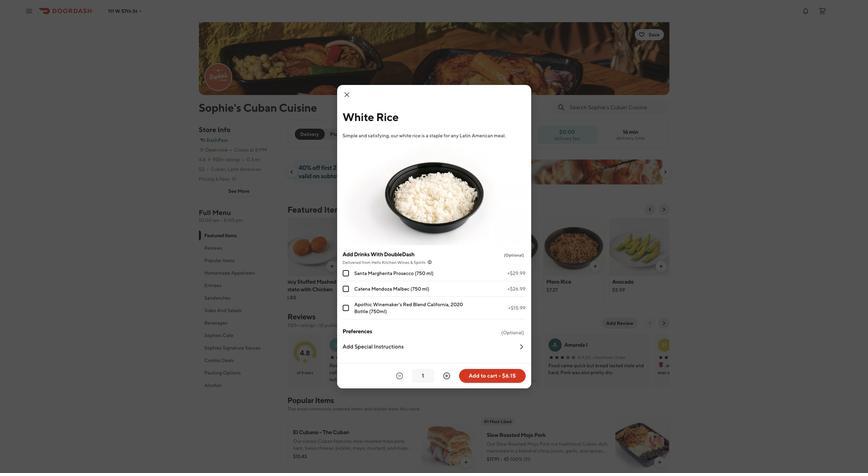 Task type: describe. For each thing, give the bounding box(es) containing it.
citrus
[[538, 448, 550, 454]]

delivery inside $0.00 delivery fee
[[555, 135, 572, 141]]

cuban,
[[211, 166, 227, 172]]

chicken inside el cubano - the cuban sophie's spicy chicken sandwich
[[471, 370, 488, 375]]

0 vertical spatial 930+
[[213, 157, 224, 162]]

add special instructions
[[343, 343, 404, 350]]

the inside popular items the most commonly ordered items and dishes from this store
[[288, 406, 296, 412]]

stuffed
[[297, 279, 316, 285]]

sandwiches button
[[199, 292, 279, 304]]

is inside slow roasted mojo pork our slow roasted mojo pork is a traditional cuban dish, marinated in a blend of citrus juices, garlic, and spices, then slow-roasted to juicy, tender perfection. it's a flavorful and satisfying option for any meal.
[[551, 441, 555, 447]]

- inside el cubano - the cuban sophie's spicy chicken sandwich
[[483, 363, 485, 368]]

a inside white rice dialog
[[426, 133, 429, 138]]

select promotional banner element
[[469, 185, 489, 197]]

on inside 40% off first 2 orders up to $10 off with 40welcome, valid on subtotals $15
[[313, 172, 320, 180]]

signature
[[223, 345, 244, 351]]

0 items, open order cart image
[[819, 7, 827, 15]]

rice
[[413, 133, 421, 138]]

0 horizontal spatial sophie's
[[199, 101, 241, 114]]

with
[[371, 251, 383, 258]]

sophies for sophies cafe
[[204, 333, 222, 338]]

at
[[250, 147, 254, 153]]

sophies signature sauces
[[204, 345, 261, 351]]

slow roasted mojo pork image
[[616, 418, 670, 472]]

add for add review
[[607, 320, 616, 326]]

sandwiches
[[204, 295, 231, 301]]

first
[[322, 164, 332, 171]]

order methods option group
[[295, 129, 352, 140]]

save button
[[636, 29, 664, 40]]

- inside full menu 10:00 am - 8:00 pm
[[221, 217, 223, 223]]

and up it's in the right of the page
[[580, 448, 589, 454]]

dishes
[[374, 406, 388, 412]]

& inside add drinks with doubledash group
[[411, 260, 413, 265]]

am
[[213, 217, 220, 223]]

white rice dialog
[[337, 85, 532, 388]]

perfection.
[[561, 455, 585, 461]]

our inside el cubano - the cuban our classic cuban features slow-roasted mojo pork, ham, swiss cheese, pickles, mayo, mustard, and mojo sauce served on crispy cuban bread.
[[293, 438, 302, 444]]

el for el cubano - the cuban our classic cuban features slow-roasted mojo pork, ham, swiss cheese, pickles, mayo, mustard, and mojo sauce served on crispy cuban bread.
[[293, 429, 298, 436]]

marinated
[[487, 448, 510, 454]]

0 horizontal spatial 4.8
[[199, 157, 206, 162]]

to inside slow roasted mojo pork our slow roasted mojo pork is a traditional cuban dish, marinated in a blend of citrus juices, garlic, and spices, then slow-roasted to juicy, tender perfection. it's a flavorful and satisfying option for any meal.
[[528, 455, 532, 461]]

+$15.99
[[509, 305, 526, 311]]

0 vertical spatial next button of carousel image
[[663, 169, 669, 175]]

juicy,
[[533, 455, 545, 461]]

0 vertical spatial previous button of carousel image
[[289, 169, 295, 175]]

57th
[[121, 8, 132, 14]]

tender
[[546, 455, 560, 461]]

a right it's in the right of the page
[[594, 455, 596, 461]]

and inside popular items the most commonly ordered items and dishes from this store
[[364, 406, 373, 412]]

avocado image
[[610, 218, 671, 276]]

spicy stuffed mashed potato with chicken $4.80
[[283, 279, 337, 300]]

(optional) inside add drinks with doubledash group
[[504, 252, 525, 258]]

0 vertical spatial pork
[[535, 432, 546, 438]]

open now
[[205, 147, 228, 153]]

this
[[400, 406, 408, 412]]

0.3
[[247, 157, 254, 162]]

$7.27
[[547, 287, 558, 293]]

next image
[[662, 320, 667, 326]]

$6.71
[[415, 287, 427, 293]]

add item to cart image for spicy stuffed mashed potato with chicken
[[329, 264, 335, 269]]

white rice image
[[478, 218, 540, 276]]

with inside spicy stuffed mashed potato with chicken $4.80
[[301, 286, 312, 293]]

delivered from hells kitchen wines & spirits image
[[427, 259, 433, 265]]

staple
[[430, 133, 443, 138]]

- inside el cubano - the cuban our classic cuban features slow-roasted mojo pork, ham, swiss cheese, pickles, mayo, mustard, and mojo sauce served on crispy cuban bread.
[[320, 429, 322, 436]]

add for add drinks with doubledash
[[343, 251, 353, 258]]

decrease quantity by 1 image
[[396, 372, 404, 380]]

#1
[[484, 419, 489, 424]]

sauce
[[293, 452, 306, 458]]

add for add special instructions
[[343, 343, 354, 350]]

& inside button
[[215, 176, 219, 182]]

Pickup radio
[[321, 129, 352, 140]]

add to cart - $6.15
[[469, 372, 516, 379]]

(750 for prosecco
[[415, 270, 426, 276]]

a right in
[[516, 448, 518, 454]]

more
[[238, 188, 250, 194]]

dish,
[[599, 441, 609, 447]]

with inside 40% off first 2 orders up to $10 off with 40welcome, valid on subtotals $15
[[392, 164, 404, 171]]

commonly
[[309, 406, 332, 412]]

$17.91
[[487, 456, 500, 462]]

bread.
[[359, 452, 373, 458]]

$$ • cuban, latin american
[[199, 166, 261, 172]]

add review
[[607, 320, 634, 326]]

appetizers
[[231, 270, 255, 276]]

0.3 mi
[[247, 157, 260, 162]]

open menu image
[[25, 7, 33, 15]]

add for add to cart - $6.15
[[469, 372, 480, 379]]

1 vertical spatial latin
[[228, 166, 239, 172]]

blend
[[413, 302, 427, 307]]

roasted inside el cubano - the cuban our classic cuban features slow-roasted mojo pork, ham, swiss cheese, pickles, mayo, mustard, and mojo sauce served on crispy cuban bread.
[[365, 438, 382, 444]]

sophies signature sauces button
[[199, 342, 279, 354]]

0 vertical spatial ratings
[[225, 157, 241, 162]]

• right $17.91
[[501, 456, 503, 462]]

and
[[217, 308, 227, 313]]

0 vertical spatial featured items
[[288, 205, 346, 214]]

catena mendoza malbec (750 ml)
[[355, 286, 430, 292]]

min
[[630, 129, 639, 135]]

increase quantity by 1 image
[[443, 372, 451, 380]]

satisfying,
[[368, 133, 390, 138]]

fee
[[573, 135, 580, 141]]

pickup
[[330, 131, 346, 137]]

add item to cart image for avocado
[[659, 264, 664, 269]]

1 vertical spatial roasted
[[508, 441, 527, 447]]

save
[[649, 32, 660, 37]]

1 horizontal spatial 4.8
[[300, 349, 310, 357]]

1 vertical spatial order
[[615, 355, 626, 360]]

111 w 57th st button
[[108, 8, 143, 14]]

a up juices,
[[556, 441, 558, 447]]

sophies for sophies signature sauces
[[204, 345, 222, 351]]

slow- inside el cubano - the cuban our classic cuban features slow-roasted mojo pork, ham, swiss cheese, pickles, mayo, mustard, and mojo sauce served on crispy cuban bread.
[[353, 438, 365, 444]]

any inside slow roasted mojo pork our slow roasted mojo pork is a traditional cuban dish, marinated in a blend of citrus juices, garlic, and spices, then slow-roasted to juicy, tender perfection. it's a flavorful and satisfying option for any meal.
[[560, 462, 568, 468]]

option
[[538, 462, 552, 468]]

0 vertical spatial mojo
[[383, 438, 394, 444]]

pricing & fees button
[[199, 176, 237, 182]]

0 horizontal spatial american
[[240, 166, 261, 172]]

111 w 57th st
[[108, 8, 138, 14]]

entrees button
[[199, 279, 279, 292]]

from inside add drinks with doubledash group
[[362, 260, 371, 265]]

1 vertical spatial mojo
[[397, 445, 408, 451]]

• right 8/9/23
[[592, 355, 594, 360]]

• doordash order
[[592, 355, 626, 360]]

yuca fries image
[[346, 218, 408, 276]]

white inside dialog
[[343, 110, 374, 123]]

combo deals
[[204, 358, 234, 363]]

$0.00 delivery fee
[[555, 129, 580, 141]]

spicy inside el cubano - the cuban sophie's spicy chicken sandwich
[[458, 370, 470, 375]]

review
[[617, 320, 634, 326]]

deals
[[222, 358, 234, 363]]

add to cart - $6.15 button
[[459, 369, 526, 383]]

cart
[[488, 372, 498, 379]]

items inside featured items heading
[[324, 205, 346, 214]]

classic
[[303, 438, 317, 444]]

sophie's inside el cubano - the cuban sophie's spicy chicken sandwich
[[439, 370, 457, 375]]

popular items the most commonly ordered items and dishes from this store
[[288, 396, 420, 412]]

8
[[255, 147, 258, 153]]

Delivery radio
[[295, 129, 325, 140]]

mashed
[[317, 279, 337, 285]]

for inside slow roasted mojo pork our slow roasted mojo pork is a traditional cuban dish, marinated in a blend of citrus juices, garlic, and spices, then slow-roasted to juicy, tender perfection. it's a flavorful and satisfying option for any meal.
[[553, 462, 559, 468]]

0 vertical spatial mojo
[[521, 432, 534, 438]]

vernon l
[[346, 342, 368, 348]]

el cubano - the cuban button
[[460, 362, 509, 369]]

sophie's spicy chicken sandwich button
[[439, 369, 510, 376]]

sophies cafe
[[204, 333, 234, 338]]

reviews link
[[288, 312, 316, 321]]

el for el cubano - the cuban sophie's spicy chicken sandwich
[[460, 363, 464, 368]]

0 horizontal spatial of
[[297, 370, 301, 375]]

add review button
[[603, 318, 638, 329]]

slow- inside slow roasted mojo pork our slow roasted mojo pork is a traditional cuban dish, marinated in a blend of citrus juices, garlic, and spices, then slow-roasted to juicy, tender perfection. it's a flavorful and satisfying option for any meal.
[[498, 455, 510, 461]]

alcohol button
[[199, 379, 279, 392]]

is inside white rice dialog
[[422, 133, 425, 138]]

in
[[511, 448, 515, 454]]

most
[[297, 406, 308, 412]]

12
[[319, 323, 324, 328]]

930+ ratings •
[[213, 157, 245, 162]]

featured inside heading
[[288, 205, 323, 214]]

white rice inside button
[[481, 279, 508, 285]]

traditional
[[559, 441, 582, 447]]

items inside popular items the most commonly ordered items and dishes from this store
[[315, 396, 334, 405]]

stars
[[305, 370, 313, 375]]

1 vertical spatial slow
[[497, 441, 507, 447]]

special
[[355, 343, 373, 350]]

930+ inside reviews 930+ ratings • 12 public reviews
[[288, 323, 299, 328]]

black beans image
[[412, 218, 474, 276]]

1 vertical spatial (optional)
[[502, 330, 525, 335]]

for inside white rice dialog
[[444, 133, 450, 138]]

popular for popular items the most commonly ordered items and dishes from this store
[[288, 396, 314, 405]]

0 vertical spatial roasted
[[500, 432, 520, 438]]

1 vertical spatial pork
[[540, 441, 550, 447]]



Task type: locate. For each thing, give the bounding box(es) containing it.
roasted down liked
[[500, 432, 520, 438]]

mojo down pork,
[[397, 445, 408, 451]]

None checkbox
[[343, 305, 349, 311]]

1 horizontal spatial rice
[[497, 279, 508, 285]]

cubano up 'classic'
[[299, 429, 319, 436]]

notification bell image
[[802, 7, 811, 15]]

0 vertical spatial el
[[460, 363, 464, 368]]

popular for popular items
[[204, 258, 222, 263]]

items inside popular items button
[[223, 258, 235, 263]]

previous button of carousel image
[[289, 169, 295, 175], [648, 207, 653, 212]]

american
[[472, 133, 493, 138], [240, 166, 261, 172]]

winemaker's
[[373, 302, 402, 307]]

- inside button
[[499, 372, 501, 379]]

garlic,
[[566, 448, 579, 454]]

0 horizontal spatial latin
[[228, 166, 239, 172]]

sophie's right current quantity is 1 "number field"
[[439, 370, 457, 375]]

930+ up cuban,
[[213, 157, 224, 162]]

pricing & fees
[[199, 176, 230, 182]]

+$26.99
[[508, 286, 526, 292]]

apothic winemaker's red blend  california, 2020 bottle (750ml)
[[355, 302, 463, 314]]

16
[[623, 129, 629, 135]]

(750 up black on the bottom left of the page
[[415, 270, 426, 276]]

of inside slow roasted mojo pork our slow roasted mojo pork is a traditional cuban dish, marinated in a blend of citrus juices, garlic, and spices, then slow-roasted to juicy, tender perfection. it's a flavorful and satisfying option for any meal.
[[533, 448, 537, 454]]

chicken inside spicy stuffed mashed potato with chicken $4.80
[[313, 286, 333, 293]]

1 vertical spatial next button of carousel image
[[662, 207, 667, 212]]

chicken down el cubano - the cuban button
[[471, 370, 488, 375]]

1 horizontal spatial popular
[[288, 396, 314, 405]]

next button of carousel image
[[663, 169, 669, 175], [662, 207, 667, 212]]

1 horizontal spatial white
[[481, 279, 496, 285]]

0 vertical spatial sophie's
[[199, 101, 241, 114]]

- up cheese,
[[320, 429, 322, 436]]

black beans $6.71
[[415, 279, 445, 293]]

to inside 40% off first 2 orders up to $10 off with 40welcome, valid on subtotals $15
[[365, 164, 371, 171]]

reviews for reviews 930+ ratings • 12 public reviews
[[288, 312, 316, 321]]

cubano inside el cubano - the cuban our classic cuban features slow-roasted mojo pork, ham, swiss cheese, pickles, mayo, mustard, and mojo sauce served on crispy cuban bread.
[[299, 429, 319, 436]]

liked
[[501, 419, 512, 424]]

reviews up popular items
[[204, 245, 223, 251]]

sophie's up info on the top of the page
[[199, 101, 241, 114]]

full menu 10:00 am - 8:00 pm
[[199, 208, 243, 223]]

5
[[302, 370, 304, 375]]

on right valid
[[313, 172, 320, 180]]

- up sophie's spicy chicken sandwich button
[[483, 363, 485, 368]]

1 vertical spatial with
[[301, 286, 312, 293]]

0 vertical spatial order
[[377, 131, 390, 137]]

ml) for santa margherita prosecco (750 ml)
[[427, 270, 434, 276]]

1 vertical spatial roasted
[[510, 455, 527, 461]]

items down subtotals
[[324, 205, 346, 214]]

add inside group
[[343, 251, 353, 258]]

1 vertical spatial of
[[533, 448, 537, 454]]

0 horizontal spatial to
[[365, 164, 371, 171]]

rice right the moro
[[561, 279, 572, 285]]

rice up the +$26.99
[[497, 279, 508, 285]]

0 horizontal spatial popular
[[204, 258, 222, 263]]

our up ham,
[[293, 438, 302, 444]]

(11)
[[524, 456, 531, 462]]

slow up "marinated"
[[497, 441, 507, 447]]

0 horizontal spatial spicy
[[283, 279, 296, 285]]

and inside white rice dialog
[[359, 133, 367, 138]]

with right $10 at the left
[[392, 164, 404, 171]]

cubano for el cubano - the cuban our classic cuban features slow-roasted mojo pork, ham, swiss cheese, pickles, mayo, mustard, and mojo sauce served on crispy cuban bread.
[[299, 429, 319, 436]]

2 add item to cart image from the left
[[593, 264, 598, 269]]

$13.43
[[293, 454, 307, 459]]

a left staple
[[426, 133, 429, 138]]

2 vertical spatial the
[[323, 429, 332, 436]]

930+
[[213, 157, 224, 162], [288, 323, 299, 328]]

mojo
[[521, 432, 534, 438], [528, 441, 539, 447]]

0 vertical spatial for
[[444, 133, 450, 138]]

1 horizontal spatial reviews
[[288, 312, 316, 321]]

order inside group order button
[[377, 131, 390, 137]]

1 horizontal spatial featured
[[288, 205, 323, 214]]

valid
[[299, 172, 312, 180]]

spicy inside spicy stuffed mashed potato with chicken $4.80
[[283, 279, 296, 285]]

with
[[392, 164, 404, 171], [301, 286, 312, 293]]

spicy up potato on the bottom
[[283, 279, 296, 285]]

add inside button
[[469, 372, 480, 379]]

white rice up group
[[343, 110, 399, 123]]

featured down valid
[[288, 205, 323, 214]]

None checkbox
[[343, 270, 349, 276], [343, 286, 349, 292], [343, 270, 349, 276], [343, 286, 349, 292]]

930+ down the reviews link
[[288, 323, 299, 328]]

mi
[[255, 157, 260, 162]]

8:00
[[224, 217, 235, 223]]

1 horizontal spatial &
[[411, 260, 413, 265]]

(optional) up +$29.99
[[504, 252, 525, 258]]

sides and salads button
[[199, 304, 279, 317]]

(optional) down +$15.99
[[502, 330, 525, 335]]

red
[[403, 302, 412, 307]]

ml) for catena mendoza malbec (750 ml)
[[423, 286, 430, 292]]

reviews down $4.80
[[288, 312, 316, 321]]

$$
[[199, 166, 205, 172]]

ratings
[[225, 157, 241, 162], [300, 323, 315, 328]]

1 vertical spatial chicken
[[471, 370, 488, 375]]

white inside button
[[481, 279, 496, 285]]

is up juices,
[[551, 441, 555, 447]]

0 horizontal spatial white rice
[[343, 110, 399, 123]]

rice inside button
[[497, 279, 508, 285]]

cubano for el cubano - the cuban sophie's spicy chicken sandwich
[[465, 363, 482, 368]]

slow- up mayo,
[[353, 438, 365, 444]]

• left 0.3
[[243, 157, 245, 162]]

latin right staple
[[460, 133, 471, 138]]

0 horizontal spatial slow-
[[353, 438, 365, 444]]

0 horizontal spatial featured items
[[204, 233, 237, 238]]

- right cart
[[499, 372, 501, 379]]

for down the tender
[[553, 462, 559, 468]]

to inside button
[[481, 372, 487, 379]]

and down in
[[506, 462, 515, 468]]

sauces
[[245, 345, 261, 351]]

add item to cart image for moro rice
[[593, 264, 598, 269]]

chicken down mashed
[[313, 286, 333, 293]]

el
[[460, 363, 464, 368], [293, 429, 298, 436]]

1 horizontal spatial delivery
[[617, 135, 634, 141]]

40% off first 2 orders up to $10 off with 40welcome, valid on subtotals $15
[[299, 164, 447, 180]]

el cubano - the cuban our classic cuban features slow-roasted mojo pork, ham, swiss cheese, pickles, mayo, mustard, and mojo sauce served on crispy cuban bread.
[[293, 429, 408, 458]]

bottle
[[355, 309, 368, 314]]

1 vertical spatial ratings
[[300, 323, 315, 328]]

1 horizontal spatial on
[[323, 452, 328, 458]]

0 horizontal spatial ratings
[[225, 157, 241, 162]]

0 vertical spatial is
[[422, 133, 425, 138]]

• right $$
[[207, 166, 209, 172]]

1 vertical spatial mojo
[[528, 441, 539, 447]]

1 vertical spatial white rice
[[481, 279, 508, 285]]

a
[[553, 341, 558, 349]]

reviews inside reviews 930+ ratings • 12 public reviews
[[288, 312, 316, 321]]

2 off from the left
[[383, 164, 391, 171]]

juices,
[[551, 448, 565, 454]]

+$29.99
[[508, 270, 526, 276]]

doubledash
[[384, 251, 415, 258]]

0 vertical spatial from
[[362, 260, 371, 265]]

from down drinks
[[362, 260, 371, 265]]

any right staple
[[451, 133, 459, 138]]

1 add item to cart image from the left
[[329, 264, 335, 269]]

1 horizontal spatial is
[[551, 441, 555, 447]]

the up cheese,
[[323, 429, 332, 436]]

off left first
[[313, 164, 320, 171]]

items up homemade appetizers
[[223, 258, 235, 263]]

and inside el cubano - the cuban our classic cuban features slow-roasted mojo pork, ham, swiss cheese, pickles, mayo, mustard, and mojo sauce served on crispy cuban bread.
[[388, 445, 396, 451]]

our inside slow roasted mojo pork our slow roasted mojo pork is a traditional cuban dish, marinated in a blend of citrus juices, garlic, and spices, then slow-roasted to juicy, tender perfection. it's a flavorful and satisfying option for any meal.
[[487, 441, 496, 447]]

packing
[[204, 370, 222, 376]]

most
[[490, 419, 500, 424]]

cuban inside slow roasted mojo pork our slow roasted mojo pork is a traditional cuban dish, marinated in a blend of citrus juices, garlic, and spices, then slow-roasted to juicy, tender perfection. it's a flavorful and satisfying option for any meal.
[[583, 441, 598, 447]]

$6.15 inside button
[[503, 372, 516, 379]]

0 horizontal spatial the
[[288, 406, 296, 412]]

for right staple
[[444, 133, 450, 138]]

0 vertical spatial white rice
[[343, 110, 399, 123]]

1 vertical spatial to
[[481, 372, 487, 379]]

st
[[133, 8, 138, 14]]

to up 'satisfying'
[[528, 455, 532, 461]]

white rice up the +$26.99
[[481, 279, 508, 285]]

spirits
[[414, 260, 426, 265]]

featured down am
[[204, 233, 224, 238]]

Item Search search field
[[570, 104, 664, 111]]

0 vertical spatial latin
[[460, 133, 471, 138]]

1 horizontal spatial for
[[553, 462, 559, 468]]

0 vertical spatial with
[[392, 164, 404, 171]]

$6.15 right cart
[[503, 372, 516, 379]]

packing options button
[[199, 367, 279, 379]]

california,
[[427, 302, 450, 307]]

0 vertical spatial spicy
[[283, 279, 296, 285]]

0 horizontal spatial with
[[301, 286, 312, 293]]

1 horizontal spatial our
[[487, 441, 496, 447]]

1 horizontal spatial ratings
[[300, 323, 315, 328]]

cubano up sophie's spicy chicken sandwich button
[[465, 363, 482, 368]]

1 vertical spatial featured items
[[204, 233, 237, 238]]

reviews inside button
[[204, 245, 223, 251]]

2 delivery from the left
[[555, 135, 572, 141]]

served
[[307, 452, 322, 458]]

(750 for malbec
[[411, 286, 422, 292]]

w
[[115, 8, 120, 14]]

delivery down '$0.00' on the top of the page
[[555, 135, 572, 141]]

1 sophies from the top
[[204, 333, 222, 338]]

& left fees
[[215, 176, 219, 182]]

sophies down beverages at the bottom left
[[204, 333, 222, 338]]

margherita
[[368, 270, 393, 276]]

1 horizontal spatial sophie's
[[439, 370, 457, 375]]

0 vertical spatial to
[[365, 164, 371, 171]]

1 horizontal spatial order
[[615, 355, 626, 360]]

(750 down black on the bottom left of the page
[[411, 286, 422, 292]]

roasted up in
[[508, 441, 527, 447]]

spicy right increase quantity by 1 image in the bottom right of the page
[[458, 370, 470, 375]]

4.8 up of 5 stars
[[300, 349, 310, 357]]

delivered
[[343, 260, 361, 265]]

1 horizontal spatial with
[[392, 164, 404, 171]]

$6.15 down yuca
[[349, 287, 361, 293]]

0 vertical spatial $6.15
[[349, 287, 361, 293]]

moro
[[547, 279, 560, 285]]

add item to cart image
[[329, 264, 335, 269], [593, 264, 598, 269], [659, 264, 664, 269]]

white
[[343, 110, 374, 123], [481, 279, 496, 285]]

v
[[334, 341, 339, 349]]

the
[[486, 363, 494, 368], [288, 406, 296, 412], [323, 429, 332, 436]]

el cubano - the cuban image
[[422, 418, 476, 472]]

1 horizontal spatial roasted
[[510, 455, 527, 461]]

el inside el cubano - the cuban sophie's spicy chicken sandwich
[[460, 363, 464, 368]]

1 horizontal spatial previous button of carousel image
[[648, 207, 653, 212]]

0 horizontal spatial for
[[444, 133, 450, 138]]

latin inside white rice dialog
[[460, 133, 471, 138]]

to left cart
[[481, 372, 487, 379]]

• inside reviews 930+ ratings • 12 public reviews
[[316, 323, 318, 328]]

0 horizontal spatial meal.
[[494, 133, 506, 138]]

of left 5
[[297, 370, 301, 375]]

latin down 930+ ratings •
[[228, 166, 239, 172]]

1 vertical spatial any
[[560, 462, 568, 468]]

cuban inside el cubano - the cuban sophie's spicy chicken sandwich
[[495, 363, 509, 368]]

add drinks with doubledash group
[[343, 251, 526, 319]]

apothic
[[355, 302, 372, 307]]

add item to cart image
[[395, 264, 401, 269], [527, 264, 533, 269], [464, 460, 469, 465], [657, 460, 663, 465]]

1 horizontal spatial slow-
[[498, 455, 510, 461]]

1 horizontal spatial to
[[481, 372, 487, 379]]

1 horizontal spatial chicken
[[471, 370, 488, 375]]

is right rice
[[422, 133, 425, 138]]

100%
[[511, 456, 523, 462]]

to right the up
[[365, 164, 371, 171]]

on inside el cubano - the cuban our classic cuban features slow-roasted mojo pork, ham, swiss cheese, pickles, mayo, mustard, and mojo sauce served on crispy cuban bread.
[[323, 452, 328, 458]]

cuban
[[243, 101, 277, 114], [495, 363, 509, 368], [333, 429, 350, 436], [318, 438, 333, 444], [583, 441, 598, 447], [343, 452, 358, 458]]

from left the this
[[389, 406, 399, 412]]

1 vertical spatial popular
[[288, 396, 314, 405]]

1 off from the left
[[313, 164, 320, 171]]

Current quantity is 1 number field
[[416, 372, 430, 380]]

0 vertical spatial reviews
[[204, 245, 223, 251]]

1 delivery from the left
[[617, 135, 634, 141]]

ratings down the reviews link
[[300, 323, 315, 328]]

avocado
[[613, 279, 634, 285]]

0 horizontal spatial chicken
[[313, 286, 333, 293]]

1 horizontal spatial american
[[472, 133, 493, 138]]

meal. inside slow roasted mojo pork our slow roasted mojo pork is a traditional cuban dish, marinated in a blend of citrus juices, garlic, and spices, then slow-roasted to juicy, tender perfection. it's a flavorful and satisfying option for any meal.
[[569, 462, 581, 468]]

rice inside dialog
[[376, 110, 399, 123]]

popular inside button
[[204, 258, 222, 263]]

add special instructions button
[[343, 337, 526, 356]]

• closes at 8 pm
[[230, 147, 267, 153]]

time
[[635, 135, 645, 141]]

group
[[361, 131, 376, 137]]

sophies inside button
[[204, 333, 222, 338]]

ratings up $$ • cuban, latin american
[[225, 157, 241, 162]]

2 sophies from the top
[[204, 345, 222, 351]]

2 horizontal spatial the
[[486, 363, 494, 368]]

0 horizontal spatial on
[[313, 172, 320, 180]]

mayo,
[[353, 445, 366, 451]]

1 horizontal spatial 930+
[[288, 323, 299, 328]]

beverages
[[204, 320, 228, 326]]

roasted down in
[[510, 455, 527, 461]]

alcohol
[[204, 383, 222, 388]]

1 vertical spatial 4.8
[[300, 349, 310, 357]]

0 vertical spatial slow
[[487, 432, 499, 438]]

0 horizontal spatial rice
[[376, 110, 399, 123]]

the up add to cart - $6.15
[[486, 363, 494, 368]]

any inside white rice dialog
[[451, 133, 459, 138]]

none checkbox inside add drinks with doubledash group
[[343, 305, 349, 311]]

0 horizontal spatial any
[[451, 133, 459, 138]]

add left review
[[607, 320, 616, 326]]

order right doordash
[[615, 355, 626, 360]]

popular up homemade
[[204, 258, 222, 263]]

el up ham,
[[293, 429, 298, 436]]

1 vertical spatial $6.15
[[503, 372, 516, 379]]

fees
[[220, 176, 230, 182]]

1 vertical spatial the
[[288, 406, 296, 412]]

0 vertical spatial popular
[[204, 258, 222, 263]]

popular up 'most'
[[288, 396, 314, 405]]

moro rice image
[[544, 218, 605, 276]]

0 horizontal spatial off
[[313, 164, 320, 171]]

sophies inside button
[[204, 345, 222, 351]]

slow roasted mojo pork our slow roasted mojo pork is a traditional cuban dish, marinated in a blend of citrus juices, garlic, and spices, then slow-roasted to juicy, tender perfection. it's a flavorful and satisfying option for any meal.
[[487, 432, 609, 468]]

ml) down black on the bottom left of the page
[[423, 286, 430, 292]]

- right am
[[221, 217, 223, 223]]

roasted inside slow roasted mojo pork our slow roasted mojo pork is a traditional cuban dish, marinated in a blend of citrus juices, garlic, and spices, then slow-roasted to juicy, tender perfection. it's a flavorful and satisfying option for any meal.
[[510, 455, 527, 461]]

40%
[[299, 164, 312, 171]]

• left 12
[[316, 323, 318, 328]]

features
[[334, 438, 352, 444]]

wines
[[398, 260, 410, 265]]

group order button
[[357, 129, 395, 140]]

0 horizontal spatial roasted
[[365, 438, 382, 444]]

0 vertical spatial white
[[343, 110, 374, 123]]

reviews 930+ ratings • 12 public reviews
[[288, 312, 356, 328]]

spicy stuffed mashed potato with chicken image
[[280, 218, 342, 276]]

up
[[357, 164, 364, 171]]

0 vertical spatial chicken
[[313, 286, 333, 293]]

and
[[359, 133, 367, 138], [364, 406, 373, 412], [388, 445, 396, 451], [580, 448, 589, 454], [506, 462, 515, 468]]

ratings inside reviews 930+ ratings • 12 public reviews
[[300, 323, 315, 328]]

it's
[[586, 455, 593, 461]]

popular items button
[[199, 254, 279, 267]]

order left 'our'
[[377, 131, 390, 137]]

1 horizontal spatial cubano
[[465, 363, 482, 368]]

slow down the "most"
[[487, 432, 499, 438]]

0 horizontal spatial el
[[293, 429, 298, 436]]

add down el cubano - the cuban button
[[469, 372, 480, 379]]

on down cheese,
[[323, 452, 328, 458]]

3 add item to cart image from the left
[[659, 264, 664, 269]]

sides and salads
[[204, 308, 242, 313]]

slow
[[487, 432, 499, 438], [497, 441, 507, 447]]

0 vertical spatial 4.8
[[199, 157, 206, 162]]

cubano inside el cubano - the cuban sophie's spicy chicken sandwich
[[465, 363, 482, 368]]

the for el cubano - the cuban our classic cuban features slow-roasted mojo pork, ham, swiss cheese, pickles, mayo, mustard, and mojo sauce served on crispy cuban bread.
[[323, 429, 332, 436]]

0 vertical spatial featured
[[288, 205, 323, 214]]

fries
[[362, 279, 374, 285]]

meal. inside white rice dialog
[[494, 133, 506, 138]]

0 horizontal spatial white
[[343, 110, 374, 123]]

0 vertical spatial sophies
[[204, 333, 222, 338]]

0 horizontal spatial is
[[422, 133, 425, 138]]

sophies up combo
[[204, 345, 222, 351]]

1 horizontal spatial $6.15
[[503, 372, 516, 379]]

delivery inside "16 min delivery time"
[[617, 135, 634, 141]]

popular inside popular items the most commonly ordered items and dishes from this store
[[288, 396, 314, 405]]

sandwich
[[489, 370, 510, 375]]

100% (11)
[[511, 456, 531, 462]]

our up "marinated"
[[487, 441, 496, 447]]

0 vertical spatial slow-
[[353, 438, 365, 444]]

roasted up mustard,
[[365, 438, 382, 444]]

2
[[333, 164, 337, 171]]

store
[[409, 406, 420, 412]]

1 vertical spatial sophie's
[[439, 370, 457, 375]]

ml) up beans
[[427, 270, 434, 276]]

the inside el cubano - the cuban sophie's spicy chicken sandwich
[[486, 363, 494, 368]]

slow- down "marinated"
[[498, 455, 510, 461]]

1 horizontal spatial from
[[389, 406, 399, 412]]

and right simple
[[359, 133, 367, 138]]

rice inside moro rice $7.27
[[561, 279, 572, 285]]

rice up 'our'
[[376, 110, 399, 123]]

featured items heading
[[288, 204, 346, 215]]

0 horizontal spatial &
[[215, 176, 219, 182]]

potato
[[283, 286, 300, 293]]

0 horizontal spatial featured
[[204, 233, 224, 238]]

1 vertical spatial reviews
[[288, 312, 316, 321]]

off right $10 at the left
[[383, 164, 391, 171]]

the inside el cubano - the cuban our classic cuban features slow-roasted mojo pork, ham, swiss cheese, pickles, mayo, mustard, and mojo sauce served on crispy cuban bread.
[[323, 429, 332, 436]]

mojo
[[383, 438, 394, 444], [397, 445, 408, 451]]

delivery left time
[[617, 135, 634, 141]]

and right items on the bottom left of page
[[364, 406, 373, 412]]

reviews for reviews
[[204, 245, 223, 251]]

american inside white rice dialog
[[472, 133, 493, 138]]

el up sophie's spicy chicken sandwich button
[[460, 363, 464, 368]]

close white rice image
[[343, 90, 351, 99]]

0 vertical spatial roasted
[[365, 438, 382, 444]]

items up the reviews button
[[225, 233, 237, 238]]

• right now
[[230, 147, 232, 153]]

2 horizontal spatial add item to cart image
[[659, 264, 664, 269]]

previous image
[[648, 320, 653, 326]]

cuisine
[[279, 101, 317, 114]]

sophie's cuban cuisine image
[[199, 22, 670, 95], [205, 64, 232, 90]]

el inside el cubano - the cuban our classic cuban features slow-roasted mojo pork, ham, swiss cheese, pickles, mayo, mustard, and mojo sauce served on crispy cuban bread.
[[293, 429, 298, 436]]

and down pork,
[[388, 445, 396, 451]]

open
[[205, 147, 218, 153]]

the for el cubano - the cuban sophie's spicy chicken sandwich
[[486, 363, 494, 368]]

from
[[362, 260, 371, 265], [389, 406, 399, 412]]

8/9/23
[[578, 355, 592, 360]]

options
[[223, 370, 241, 376]]

1 vertical spatial (750
[[411, 286, 422, 292]]

the left 'most'
[[288, 406, 296, 412]]

from inside popular items the most commonly ordered items and dishes from this store
[[389, 406, 399, 412]]

any down perfection.
[[560, 462, 568, 468]]

white rice inside dialog
[[343, 110, 399, 123]]

$6.15 inside the yuca fries $6.15
[[349, 287, 361, 293]]

of up juicy,
[[533, 448, 537, 454]]

meal.
[[494, 133, 506, 138], [569, 462, 581, 468]]

mojo left pork,
[[383, 438, 394, 444]]

0 vertical spatial american
[[472, 133, 493, 138]]



Task type: vqa. For each thing, say whether or not it's contained in the screenshot.
Homemade Drinks button at the bottom left
no



